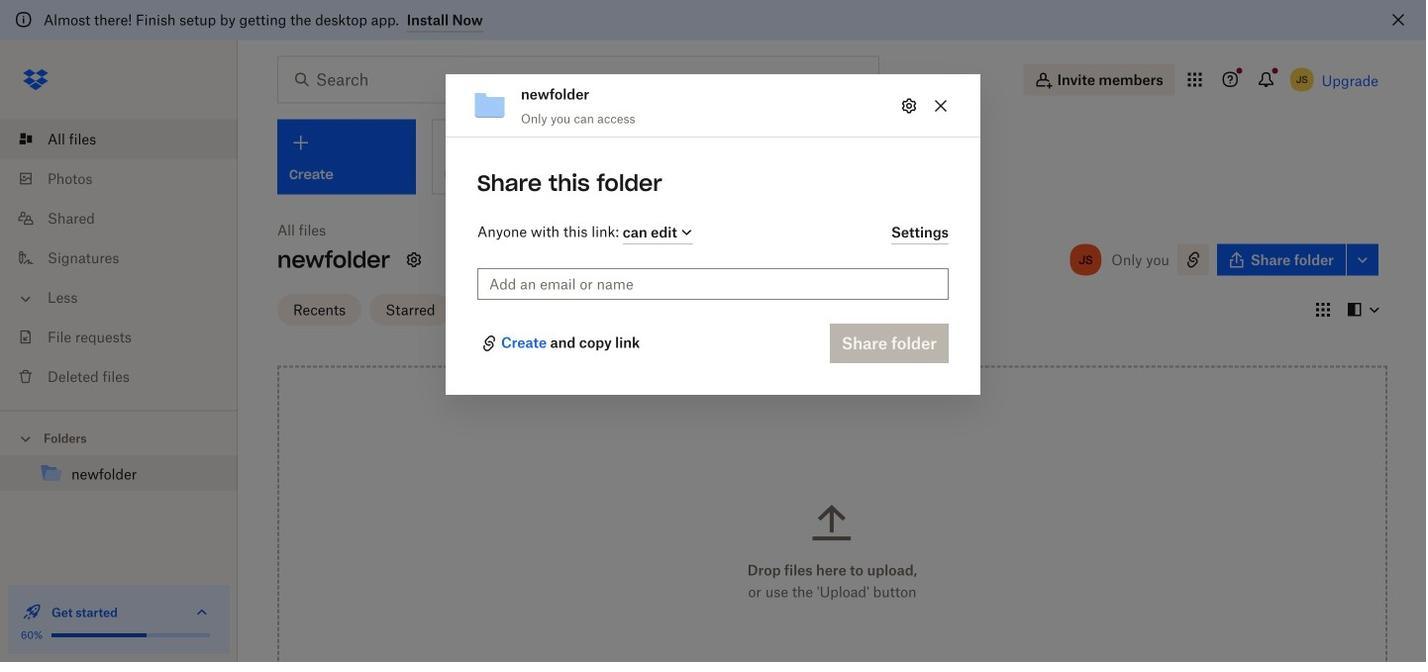 Task type: vqa. For each thing, say whether or not it's contained in the screenshot.
middle template content image
no



Task type: describe. For each thing, give the bounding box(es) containing it.
dropbox image
[[16, 60, 55, 100]]

Add an email or name text field
[[489, 273, 937, 295]]



Task type: locate. For each thing, give the bounding box(es) containing it.
list item
[[0, 119, 238, 159]]

list
[[0, 107, 238, 411]]

less image
[[16, 289, 36, 309]]

alert
[[0, 0, 1426, 40]]

sharing modal dialog
[[446, 74, 981, 554]]



